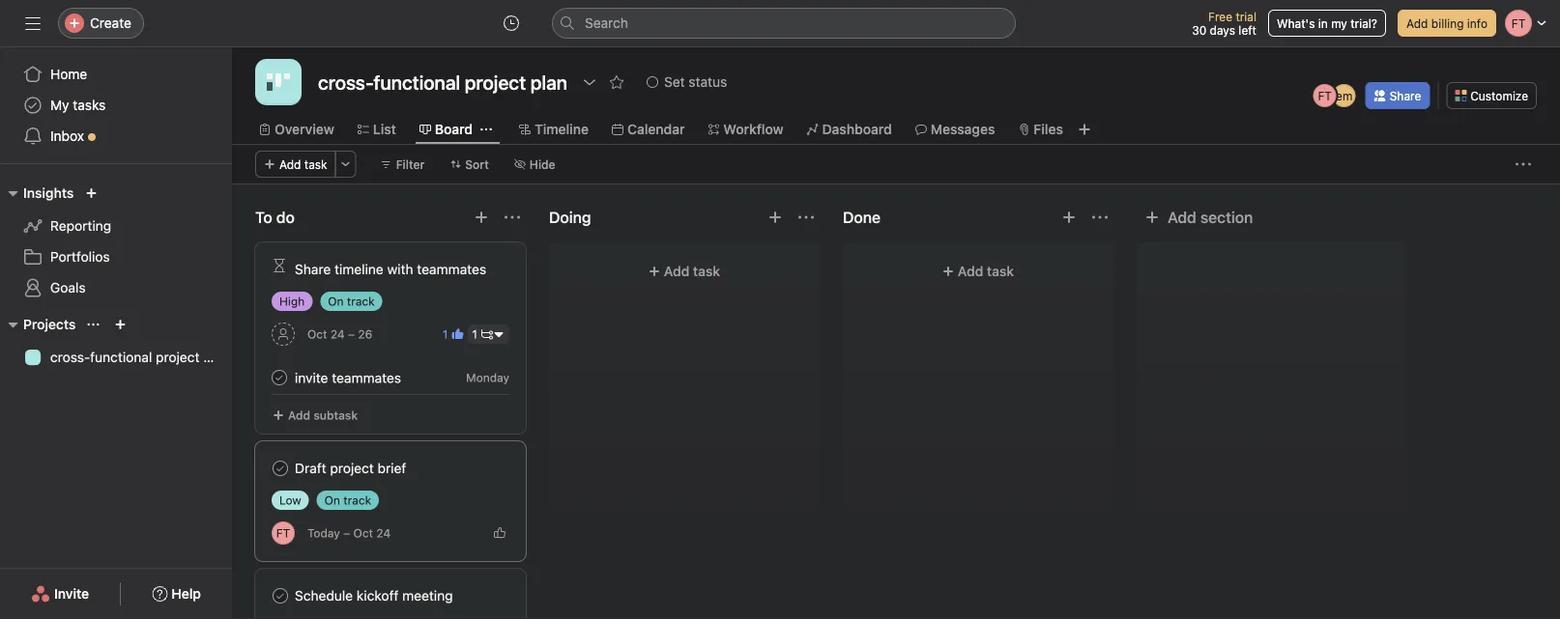 Task type: locate. For each thing, give the bounding box(es) containing it.
1 vertical spatial ft
[[276, 527, 290, 540]]

1 horizontal spatial add task button
[[561, 254, 808, 289]]

add for done add task button
[[958, 263, 983, 279]]

1 vertical spatial on track
[[324, 494, 371, 507]]

0 horizontal spatial ft
[[276, 527, 290, 540]]

0 horizontal spatial teammates
[[332, 370, 401, 386]]

more section actions image right add task image
[[1092, 210, 1108, 225]]

more section actions image
[[505, 210, 520, 225], [1092, 210, 1108, 225]]

set
[[664, 74, 685, 90]]

0 vertical spatial ft
[[1318, 89, 1332, 102]]

1 horizontal spatial teammates
[[417, 261, 486, 277]]

1 vertical spatial track
[[343, 494, 371, 507]]

on track
[[328, 295, 375, 308], [324, 494, 371, 507]]

1 horizontal spatial add task image
[[767, 210, 783, 225]]

add task image for doing
[[767, 210, 783, 225]]

show options, current sort, top image
[[87, 319, 99, 331]]

1 horizontal spatial 24
[[376, 527, 391, 540]]

create
[[90, 15, 131, 31]]

completed image
[[269, 457, 292, 480]]

track for project
[[343, 494, 371, 507]]

1
[[443, 328, 448, 341], [472, 328, 478, 341]]

my
[[50, 97, 69, 113]]

kickoff
[[357, 588, 399, 604]]

1 horizontal spatial task
[[693, 263, 720, 279]]

None text field
[[313, 65, 572, 100]]

board
[[435, 121, 473, 137]]

1 vertical spatial completed image
[[269, 585, 292, 608]]

on track for timeline
[[328, 295, 375, 308]]

board image
[[267, 71, 290, 94]]

1 1 button from the left
[[439, 325, 467, 344]]

overview
[[275, 121, 334, 137]]

teammates right 'with'
[[417, 261, 486, 277]]

project left the brief
[[330, 461, 374, 477]]

0 horizontal spatial project
[[156, 349, 200, 365]]

history image
[[504, 15, 519, 31]]

workflow
[[723, 121, 784, 137]]

Completed checkbox
[[269, 585, 292, 608]]

0 horizontal spatial more section actions image
[[505, 210, 520, 225]]

set status button
[[638, 69, 736, 96]]

2 add task image from the left
[[767, 210, 783, 225]]

done
[[843, 208, 881, 227]]

0 vertical spatial share
[[1390, 89, 1421, 102]]

tasks
[[73, 97, 106, 113]]

list
[[373, 121, 396, 137]]

0 horizontal spatial share
[[295, 261, 331, 277]]

1 more section actions image from the left
[[505, 210, 520, 225]]

add tab image
[[1077, 122, 1092, 137]]

teammates down 26
[[332, 370, 401, 386]]

dashboard
[[822, 121, 892, 137]]

oct
[[307, 328, 327, 341], [353, 527, 373, 540]]

search button
[[552, 8, 1016, 39]]

add for add task button for doing
[[664, 263, 690, 279]]

– left 26
[[348, 328, 355, 341]]

24 left 26
[[330, 328, 345, 341]]

30
[[1192, 23, 1207, 37]]

2 horizontal spatial add task button
[[854, 254, 1102, 289]]

0 horizontal spatial oct
[[307, 328, 327, 341]]

on up today on the left bottom of page
[[324, 494, 340, 507]]

ft
[[1318, 89, 1332, 102], [276, 527, 290, 540]]

on up oct 24 – 26
[[328, 295, 344, 308]]

1 vertical spatial 24
[[376, 527, 391, 540]]

0 vertical spatial on track
[[328, 295, 375, 308]]

ft left em
[[1318, 89, 1332, 102]]

add task image
[[1061, 210, 1077, 225]]

0 vertical spatial teammates
[[417, 261, 486, 277]]

0 vertical spatial completed checkbox
[[268, 366, 291, 390]]

home
[[50, 66, 87, 82]]

set status
[[664, 74, 727, 90]]

completed image left invite on the left of page
[[268, 366, 291, 390]]

1 horizontal spatial project
[[330, 461, 374, 477]]

project
[[156, 349, 200, 365], [330, 461, 374, 477]]

left
[[1239, 23, 1257, 37]]

1 right 26
[[443, 328, 448, 341]]

add subtask button
[[264, 402, 366, 429]]

Completed checkbox
[[268, 366, 291, 390], [269, 457, 292, 480]]

ft down low
[[276, 527, 290, 540]]

2 horizontal spatial task
[[987, 263, 1014, 279]]

help button
[[139, 577, 214, 612]]

functional
[[90, 349, 152, 365]]

draft project brief
[[295, 461, 406, 477]]

share
[[1390, 89, 1421, 102], [295, 261, 331, 277]]

oct right today on the left bottom of page
[[353, 527, 373, 540]]

schedule
[[295, 588, 353, 604]]

1 add task image from the left
[[474, 210, 489, 225]]

add task button for doing
[[561, 254, 808, 289]]

0 vertical spatial on
[[328, 295, 344, 308]]

–
[[348, 328, 355, 341], [343, 527, 350, 540]]

add task
[[279, 158, 327, 171], [664, 263, 720, 279], [958, 263, 1014, 279]]

0 vertical spatial track
[[347, 295, 375, 308]]

1 horizontal spatial add task
[[664, 263, 720, 279]]

2 more section actions image from the left
[[1092, 210, 1108, 225]]

1 horizontal spatial 1
[[472, 328, 478, 341]]

invite teammates
[[295, 370, 401, 386]]

24 right today on the left bottom of page
[[376, 527, 391, 540]]

new project or portfolio image
[[114, 319, 126, 331]]

completed checkbox left draft
[[269, 457, 292, 480]]

add
[[1406, 16, 1428, 30], [279, 158, 301, 171], [1168, 208, 1196, 227], [664, 263, 690, 279], [958, 263, 983, 279], [288, 409, 310, 422]]

1 vertical spatial oct
[[353, 527, 373, 540]]

1 horizontal spatial share
[[1390, 89, 1421, 102]]

1 vertical spatial teammates
[[332, 370, 401, 386]]

add subtask
[[288, 409, 358, 422]]

completed image
[[268, 366, 291, 390], [269, 585, 292, 608]]

on track down "timeline"
[[328, 295, 375, 308]]

1 horizontal spatial oct
[[353, 527, 373, 540]]

completed checkbox left invite on the left of page
[[268, 366, 291, 390]]

more section actions image down hide popup button
[[505, 210, 520, 225]]

oct up invite on the left of page
[[307, 328, 327, 341]]

show options image
[[582, 74, 597, 90]]

24
[[330, 328, 345, 341], [376, 527, 391, 540]]

share timeline with teammates
[[295, 261, 486, 277]]

low
[[279, 494, 301, 507]]

meeting
[[402, 588, 453, 604]]

1 up "monday" "button"
[[472, 328, 478, 341]]

add billing info button
[[1398, 10, 1496, 37]]

new image
[[85, 188, 97, 199]]

0 vertical spatial project
[[156, 349, 200, 365]]

teammates
[[417, 261, 486, 277], [332, 370, 401, 386]]

oct 24 – 26
[[307, 328, 372, 341]]

1 horizontal spatial more section actions image
[[1092, 210, 1108, 225]]

more actions image
[[340, 159, 351, 170]]

– right today on the left bottom of page
[[343, 527, 350, 540]]

1 vertical spatial project
[[330, 461, 374, 477]]

track for timeline
[[347, 295, 375, 308]]

more section actions image
[[798, 210, 814, 225]]

free trial 30 days left
[[1192, 10, 1257, 37]]

monday
[[466, 371, 509, 385]]

completed image left schedule
[[269, 585, 292, 608]]

what's in my trial? button
[[1268, 10, 1386, 37]]

1 vertical spatial share
[[295, 261, 331, 277]]

add for add section button at the top
[[1168, 208, 1196, 227]]

plan
[[203, 349, 230, 365]]

on
[[328, 295, 344, 308], [324, 494, 340, 507]]

0 horizontal spatial add task image
[[474, 210, 489, 225]]

task
[[304, 158, 327, 171], [693, 263, 720, 279], [987, 263, 1014, 279]]

global element
[[0, 47, 232, 163]]

cross-functional project plan link
[[12, 342, 230, 373]]

add task image left more section actions image
[[767, 210, 783, 225]]

share for share timeline with teammates
[[295, 261, 331, 277]]

invite
[[295, 370, 328, 386]]

track down "timeline"
[[347, 295, 375, 308]]

completed image for completed option
[[269, 585, 292, 608]]

track
[[347, 295, 375, 308], [343, 494, 371, 507]]

reporting
[[50, 218, 111, 234]]

task for done
[[987, 263, 1014, 279]]

add task image down sort
[[474, 210, 489, 225]]

add section button
[[1137, 200, 1261, 235]]

add inside button
[[288, 409, 310, 422]]

1 vertical spatial on
[[324, 494, 340, 507]]

hide sidebar image
[[25, 15, 41, 31]]

section
[[1200, 208, 1253, 227]]

trial
[[1236, 10, 1257, 23]]

2 horizontal spatial add task
[[958, 263, 1014, 279]]

my tasks
[[50, 97, 106, 113]]

0 vertical spatial completed image
[[268, 366, 291, 390]]

on track down draft project brief
[[324, 494, 371, 507]]

project left plan
[[156, 349, 200, 365]]

share right dependencies icon
[[295, 261, 331, 277]]

share right em
[[1390, 89, 1421, 102]]

add task image
[[474, 210, 489, 225], [767, 210, 783, 225]]

1 horizontal spatial ft
[[1318, 89, 1332, 102]]

reporting link
[[12, 211, 220, 242]]

filter
[[396, 158, 425, 171]]

share inside share button
[[1390, 89, 1421, 102]]

invite button
[[18, 577, 102, 612]]

0 horizontal spatial 1
[[443, 328, 448, 341]]

timeline
[[535, 121, 589, 137]]

0 horizontal spatial 24
[[330, 328, 345, 341]]

more actions image
[[1516, 157, 1531, 172]]

ft button
[[272, 522, 295, 545]]

0 vertical spatial 24
[[330, 328, 345, 341]]

track down draft project brief
[[343, 494, 371, 507]]



Task type: describe. For each thing, give the bounding box(es) containing it.
today
[[307, 527, 340, 540]]

monday button
[[466, 371, 509, 385]]

inbox link
[[12, 121, 220, 152]]

add task for done
[[958, 263, 1014, 279]]

cross-
[[50, 349, 90, 365]]

what's in my trial?
[[1277, 16, 1377, 30]]

0 horizontal spatial add task button
[[255, 151, 336, 178]]

add task image for to do
[[474, 210, 489, 225]]

my tasks link
[[12, 90, 220, 121]]

0 horizontal spatial add task
[[279, 158, 327, 171]]

draft
[[295, 461, 326, 477]]

free
[[1208, 10, 1232, 23]]

2 1 from the left
[[472, 328, 478, 341]]

workflow link
[[708, 119, 784, 140]]

info
[[1467, 16, 1488, 30]]

em
[[1336, 89, 1353, 102]]

calendar
[[627, 121, 685, 137]]

insights element
[[0, 176, 232, 307]]

inbox
[[50, 128, 84, 144]]

create button
[[58, 8, 144, 39]]

add task for doing
[[664, 263, 720, 279]]

insights button
[[0, 182, 74, 205]]

projects
[[23, 317, 76, 333]]

add billing info
[[1406, 16, 1488, 30]]

what's
[[1277, 16, 1315, 30]]

help
[[171, 586, 201, 602]]

customize
[[1470, 89, 1528, 102]]

ft inside "button"
[[276, 527, 290, 540]]

today – oct 24
[[307, 527, 391, 540]]

add inside button
[[1406, 16, 1428, 30]]

0 horizontal spatial task
[[304, 158, 327, 171]]

26
[[358, 328, 372, 341]]

hide
[[530, 158, 555, 171]]

task for doing
[[693, 263, 720, 279]]

on for timeline
[[328, 295, 344, 308]]

add to starred image
[[609, 74, 625, 90]]

calendar link
[[612, 119, 685, 140]]

schedule kickoff meeting
[[295, 588, 453, 604]]

with
[[387, 261, 413, 277]]

more section actions image for done
[[1092, 210, 1108, 225]]

high
[[279, 295, 305, 308]]

projects button
[[0, 313, 76, 336]]

hide button
[[505, 151, 564, 178]]

goals
[[50, 280, 86, 296]]

in
[[1318, 16, 1328, 30]]

invite
[[54, 586, 89, 602]]

add section
[[1168, 208, 1253, 227]]

sort button
[[441, 151, 498, 178]]

tab actions image
[[480, 124, 492, 135]]

0 likes. click to like this task image
[[494, 528, 506, 539]]

dependencies image
[[272, 258, 287, 274]]

files
[[1034, 121, 1063, 137]]

0 vertical spatial –
[[348, 328, 355, 341]]

dashboard link
[[807, 119, 892, 140]]

0 vertical spatial oct
[[307, 328, 327, 341]]

goals link
[[12, 273, 220, 304]]

add for left add task button
[[279, 158, 301, 171]]

1 vertical spatial –
[[343, 527, 350, 540]]

days
[[1210, 23, 1235, 37]]

share button
[[1366, 82, 1430, 109]]

1 vertical spatial completed checkbox
[[269, 457, 292, 480]]

on for project
[[324, 494, 340, 507]]

completed image for topmost completed checkbox
[[268, 366, 291, 390]]

on track for project
[[324, 494, 371, 507]]

1 1 from the left
[[443, 328, 448, 341]]

status
[[689, 74, 727, 90]]

timeline
[[334, 261, 383, 277]]

share for share
[[1390, 89, 1421, 102]]

projects element
[[0, 307, 232, 377]]

add for add subtask button
[[288, 409, 310, 422]]

cross-functional project plan
[[50, 349, 230, 365]]

sort
[[465, 158, 489, 171]]

billing
[[1431, 16, 1464, 30]]

insights
[[23, 185, 74, 201]]

more section actions image for to do
[[505, 210, 520, 225]]

filter button
[[372, 151, 433, 178]]

doing
[[549, 208, 591, 227]]

search list box
[[552, 8, 1016, 39]]

2 1 button from the left
[[467, 325, 509, 344]]

messages link
[[915, 119, 995, 140]]

overview link
[[259, 119, 334, 140]]

timeline link
[[519, 119, 589, 140]]

to do
[[255, 208, 295, 227]]

subtask
[[314, 409, 358, 422]]

trial?
[[1351, 16, 1377, 30]]

portfolios
[[50, 249, 110, 265]]

search
[[585, 15, 628, 31]]

board link
[[419, 119, 473, 140]]

portfolios link
[[12, 242, 220, 273]]

home link
[[12, 59, 220, 90]]

customize button
[[1446, 82, 1537, 109]]

my
[[1331, 16, 1347, 30]]

files link
[[1018, 119, 1063, 140]]

add task button for done
[[854, 254, 1102, 289]]

list link
[[357, 119, 396, 140]]

messages
[[931, 121, 995, 137]]



Task type: vqa. For each thing, say whether or not it's contained in the screenshot.
Projects
yes



